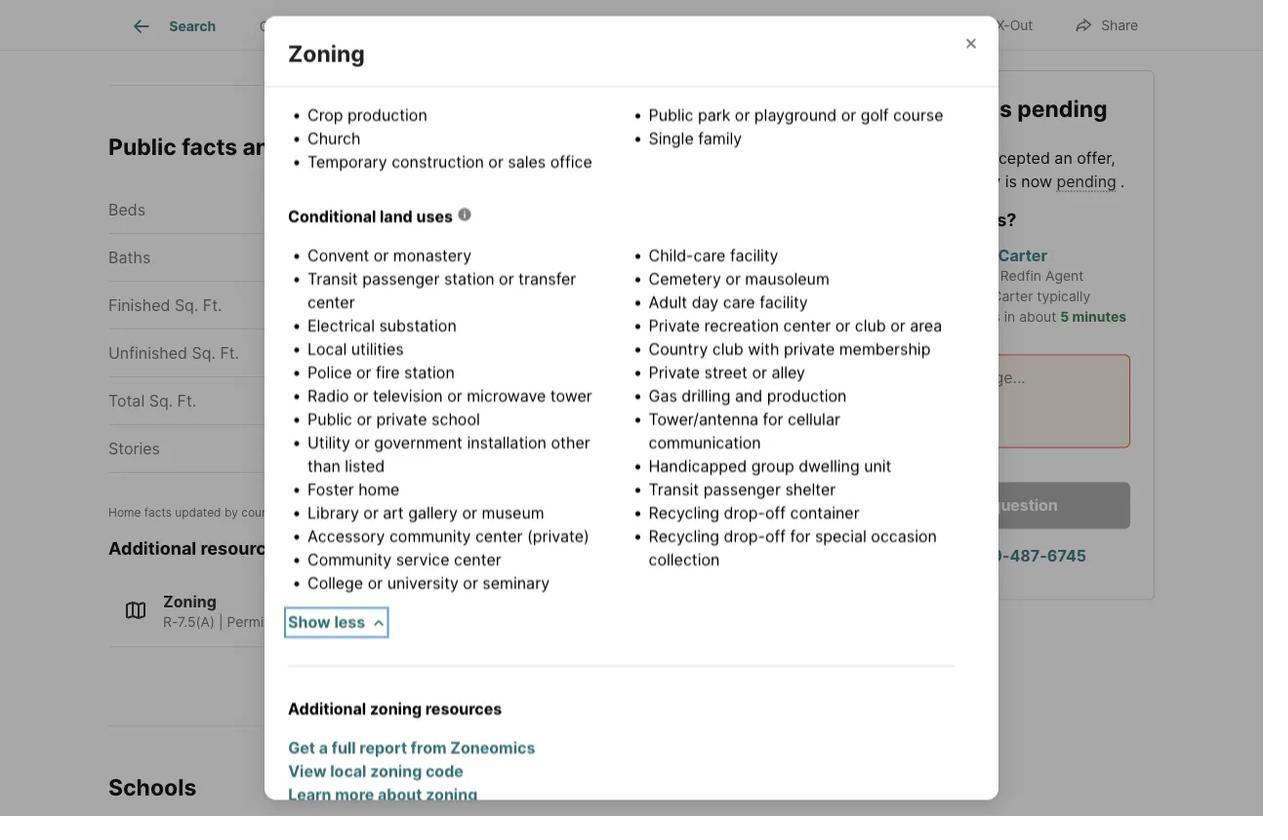 Task type: locate. For each thing, give the bounding box(es) containing it.
baths
[[108, 248, 151, 267]]

carter inside tami carter dallas redfin agent
[[998, 246, 1047, 265]]

1,738 up school
[[415, 391, 454, 410]]

2 tab from the left
[[488, 3, 647, 50]]

get a full report from zoneomics link
[[288, 738, 954, 761]]

. right art
[[417, 506, 421, 520]]

tami inside tami carter typically replies in about
[[958, 288, 988, 305]]

tab list containing search
[[108, 0, 757, 50]]

private down country
[[649, 364, 700, 383]]

zoning inside zoning r-7.5(a) | permitted: single-family, commercial, industrial
[[163, 593, 217, 612]]

pending up an
[[1017, 95, 1107, 122]]

0 vertical spatial .
[[1120, 172, 1125, 191]]

the seller has accepted an offer, and this property is now
[[874, 148, 1115, 191]]

tab
[[342, 3, 488, 50], [488, 3, 647, 50], [647, 3, 742, 50]]

family,
[[343, 614, 388, 631]]

transit down convent
[[307, 270, 358, 289]]

0 horizontal spatial club
[[712, 340, 744, 359]]

carter for tami carter typically replies in about
[[992, 288, 1033, 305]]

public inside public park or playground or golf course single family
[[649, 106, 693, 125]]

uses up permitted uses ("as-of-right")
[[356, 12, 397, 33]]

private down television
[[376, 411, 427, 430]]

tami for tami carter dallas redfin agent
[[958, 246, 994, 265]]

tab up ("as-
[[342, 3, 488, 50]]

center up alley
[[783, 317, 831, 336]]

recreation
[[704, 317, 779, 336]]

sq. right finished
[[175, 296, 198, 315]]

passenger inside convent or monastery transit passenger station or transfer center electrical substation local utilities police or fire station radio or television or microwave tower public or private school utility or government installation other than listed foster home library or art gallery or museum accessory community center (private) community service center college or university or seminary
[[362, 270, 440, 289]]

county up the installation
[[473, 391, 527, 410]]

private up alley
[[784, 340, 835, 359]]

public
[[649, 106, 693, 125], [108, 133, 177, 160], [307, 411, 352, 430]]

private
[[649, 317, 700, 336], [649, 364, 700, 383]]

more
[[335, 787, 374, 806]]

0 vertical spatial dallas
[[958, 268, 996, 284]]

1 vertical spatial 1963
[[782, 343, 819, 362]]

tab up park
[[647, 3, 742, 50]]

get a full report from zoneomics view local zoning code learn more about zoning
[[288, 740, 535, 806]]

7.5(a)
[[178, 614, 215, 631]]

television
[[373, 387, 443, 406]]

0 horizontal spatial public
[[108, 133, 177, 160]]

1 horizontal spatial production
[[767, 387, 847, 406]]

local
[[307, 340, 347, 359]]

2 horizontal spatial public
[[649, 106, 693, 125]]

0 horizontal spatial additional
[[108, 538, 196, 559]]

0 vertical spatial facts
[[182, 133, 237, 160]]

1 vertical spatial resources
[[425, 701, 502, 720]]

zoning for zoning
[[288, 40, 365, 67]]

all land uses
[[288, 12, 397, 33]]

about left 5
[[1019, 309, 1056, 325]]

and left church
[[243, 133, 284, 160]]

zoning element
[[288, 16, 388, 68]]

center inside child-care facility cemetery or mausoleum adult day care facility private recreation center or club or area country club with private membership private street or alley gas drilling and production tower/antenna for cellular communication handicapped group dwelling unit transit passenger shelter recycling drop-off container recycling drop-off for special occasion collection
[[783, 317, 831, 336]]

the
[[874, 148, 902, 167]]

for left 2617
[[369, 133, 400, 160]]

about right the more
[[378, 787, 422, 806]]

a
[[979, 496, 988, 515], [319, 740, 328, 759]]

club
[[855, 317, 886, 336], [712, 340, 744, 359]]

1 vertical spatial production
[[767, 387, 847, 406]]

1 vertical spatial public
[[108, 133, 177, 160]]

2 tami from the top
[[958, 288, 988, 305]]

dallas down tami carter 'link'
[[958, 268, 996, 284]]

sq. right unfinished
[[192, 343, 216, 362]]

1 vertical spatial ft.
[[220, 343, 239, 362]]

carter up in
[[992, 288, 1033, 305]]

1 horizontal spatial resources
[[425, 701, 502, 720]]

passenger inside child-care facility cemetery or mausoleum adult day care facility private recreation center or club or area country club with private membership private street or alley gas drilling and production tower/antenna for cellular communication handicapped group dwelling unit transit passenger shelter recycling drop-off container recycling drop-off for special occasion collection
[[703, 481, 781, 500]]

0 vertical spatial sq.
[[175, 296, 198, 315]]

show
[[288, 614, 331, 633]]

land up monastery
[[380, 208, 413, 227]]

1 county from the left
[[473, 391, 527, 410]]

1,738 up substation
[[415, 296, 454, 315]]

1 tami from the top
[[958, 246, 994, 265]]

1 horizontal spatial for
[[763, 411, 783, 430]]

tami down questions?
[[958, 246, 994, 265]]

care
[[693, 247, 726, 266], [723, 294, 755, 313]]

lot size
[[473, 200, 533, 219]]

offer,
[[1077, 148, 1115, 167]]

0 horizontal spatial .
[[417, 506, 421, 520]]

|
[[219, 614, 223, 631]]

records
[[283, 506, 325, 520]]

center up the "seminary"
[[454, 551, 501, 570]]

is up accepted
[[993, 95, 1012, 122]]

1 1963 from the top
[[782, 296, 819, 315]]

tami carter typically replies in about
[[958, 288, 1091, 325]]

1 vertical spatial land
[[380, 208, 413, 227]]

0 vertical spatial resources
[[200, 538, 287, 559]]

ask a question
[[946, 496, 1058, 515]]

1 vertical spatial private
[[649, 364, 700, 383]]

day
[[692, 294, 719, 313]]

ask
[[946, 496, 975, 515]]

home inside convent or monastery transit passenger station or transfer center electrical substation local utilities police or fire station radio or television or microwave tower public or private school utility or government installation other than listed foster home library or art gallery or museum accessory community center (private) community service center college or university or seminary
[[358, 481, 400, 500]]

1 horizontal spatial and
[[735, 387, 763, 406]]

street
[[704, 364, 748, 383]]

1 vertical spatial sq.
[[192, 343, 216, 362]]

0 vertical spatial ft.
[[203, 296, 222, 315]]

Write a message... text field
[[890, 366, 1114, 437]]

land right all
[[315, 12, 352, 33]]

conditional
[[288, 208, 376, 227]]

country
[[649, 340, 708, 359]]

course
[[893, 106, 943, 125]]

industrial
[[476, 614, 536, 631]]

special
[[815, 528, 867, 547]]

0 vertical spatial additional
[[108, 538, 196, 559]]

beds
[[108, 200, 145, 219]]

tab up right") in the left of the page
[[488, 3, 647, 50]]

uses up monastery
[[416, 208, 453, 227]]

on
[[328, 506, 342, 520]]

listed
[[345, 458, 385, 477]]

1 horizontal spatial land
[[380, 208, 413, 227]]

0 vertical spatial off
[[765, 504, 786, 523]]

0 horizontal spatial home
[[358, 481, 400, 500]]

church
[[307, 130, 361, 149]]

1 vertical spatial additional
[[288, 701, 366, 720]]

land for conditional
[[380, 208, 413, 227]]

show less button
[[288, 612, 385, 635]]

golf
[[861, 106, 889, 125]]

transfer
[[518, 270, 576, 289]]

public up utility
[[307, 411, 352, 430]]

0 vertical spatial home
[[927, 95, 988, 122]]

transit
[[307, 270, 358, 289], [649, 481, 699, 500]]

club up street
[[712, 340, 744, 359]]

single up cemetery at the top right of the page
[[637, 248, 682, 267]]

1
[[447, 439, 454, 458]]

0 vertical spatial land
[[315, 12, 352, 33]]

a inside get a full report from zoneomics view local zoning code learn more about zoning
[[319, 740, 328, 759]]

2 horizontal spatial for
[[790, 528, 811, 547]]

resources down by in the left of the page
[[200, 538, 287, 559]]

uses for all
[[356, 12, 397, 33]]

private inside child-care facility cemetery or mausoleum adult day care facility private recreation center or club or area country club with private membership private street or alley gas drilling and production tower/antenna for cellular communication handicapped group dwelling unit transit passenger shelter recycling drop-off container recycling drop-off for special occasion collection
[[784, 340, 835, 359]]

1 vertical spatial single
[[637, 248, 682, 267]]

resources up the zoneomics
[[425, 701, 502, 720]]

2 vertical spatial sq.
[[149, 391, 173, 410]]

0 vertical spatial carter
[[998, 246, 1047, 265]]

1 horizontal spatial a
[[979, 496, 988, 515]]

1 horizontal spatial dallas
[[958, 268, 996, 284]]

unfinished sq. ft.
[[108, 343, 239, 362]]

a inside ask a question button
[[979, 496, 988, 515]]

club up membership
[[855, 317, 886, 336]]

sq. for finished
[[175, 296, 198, 315]]

ft. down unfinished sq. ft.
[[177, 391, 196, 410]]

production up cellular
[[767, 387, 847, 406]]

additional resources
[[108, 538, 287, 559]]

0 vertical spatial uses
[[356, 12, 397, 33]]

zoning up permitted
[[288, 40, 365, 67]]

2 drop- from the top
[[724, 528, 765, 547]]

public for public facts and zoning for 2617 blanton st
[[108, 133, 177, 160]]

temporary
[[307, 153, 387, 172]]

0 vertical spatial private
[[784, 340, 835, 359]]

public up beds
[[108, 133, 177, 160]]

. right 'pending' link
[[1120, 172, 1125, 191]]

1 1,738 from the top
[[415, 296, 454, 315]]

0 vertical spatial production
[[348, 106, 427, 125]]

2
[[444, 248, 454, 267]]

single
[[649, 130, 694, 149], [637, 248, 682, 267]]

carter for tami carter dallas redfin agent
[[998, 246, 1047, 265]]

and
[[243, 133, 284, 160], [874, 172, 901, 191], [735, 387, 763, 406]]

schools
[[108, 774, 197, 801]]

additional for additional zoning resources
[[288, 701, 366, 720]]

and down street
[[735, 387, 763, 406]]

1 horizontal spatial .
[[1120, 172, 1125, 191]]

resources inside zoning dialog
[[425, 701, 502, 720]]

2 vertical spatial for
[[790, 528, 811, 547]]

sales
[[508, 153, 546, 172]]

ft. up unfinished sq. ft.
[[203, 296, 222, 315]]

ft. down finished sq. ft.
[[220, 343, 239, 362]]

1 vertical spatial transit
[[649, 481, 699, 500]]

report
[[360, 740, 407, 759]]

child-care facility cemetery or mausoleum adult day care facility private recreation center or club or area country club with private membership private street or alley gas drilling and production tower/antenna for cellular communication handicapped group dwelling unit transit passenger shelter recycling drop-off container recycling drop-off for special occasion collection
[[649, 247, 942, 570]]

3 tab from the left
[[647, 3, 742, 50]]

1 vertical spatial zoning
[[163, 593, 217, 612]]

0 vertical spatial and
[[243, 133, 284, 160]]

1 vertical spatial facility
[[760, 294, 808, 313]]

zoning r-7.5(a) | permitted: single-family, commercial, industrial
[[163, 593, 536, 631]]

passenger down monastery
[[362, 270, 440, 289]]

tab list
[[108, 0, 757, 50]]

about
[[1019, 309, 1056, 325], [378, 787, 422, 806]]

facility down mausoleum on the right top of page
[[760, 294, 808, 313]]

and down the at the top of page
[[874, 172, 901, 191]]

carter up redfin
[[998, 246, 1047, 265]]

production inside crop production church temporary construction or sales office
[[348, 106, 427, 125]]

facility up mausoleum on the right top of page
[[730, 247, 778, 266]]

zoning inside dialog
[[288, 40, 365, 67]]

uses left ("as-
[[367, 67, 404, 86]]

0 vertical spatial public
[[649, 106, 693, 125]]

1 vertical spatial recycling
[[649, 528, 719, 547]]

public inside convent or monastery transit passenger station or transfer center electrical substation local utilities police or fire station radio or television or microwave tower public or private school utility or government installation other than listed foster home library or art gallery or museum accessory community center (private) community service center college or university or seminary
[[307, 411, 352, 430]]

station up television
[[404, 364, 455, 383]]

.
[[1120, 172, 1125, 191], [417, 506, 421, 520]]

overview tab
[[238, 3, 342, 50]]

0 vertical spatial zoning
[[288, 40, 365, 67]]

2 recycling from the top
[[649, 528, 719, 547]]

care up recreation
[[723, 294, 755, 313]]

2 1,738 from the top
[[415, 391, 454, 410]]

a left full
[[319, 740, 328, 759]]

5 minutes
[[1060, 309, 1127, 325]]

fire
[[376, 364, 400, 383]]

0 horizontal spatial resources
[[200, 538, 287, 559]]

0 vertical spatial 1,738
[[415, 296, 454, 315]]

or inside crop production church temporary construction or sales office
[[488, 153, 504, 172]]

1 vertical spatial a
[[319, 740, 328, 759]]

unit
[[864, 458, 892, 477]]

1 horizontal spatial zoning
[[288, 40, 365, 67]]

convent
[[307, 247, 369, 266]]

1 vertical spatial carter
[[992, 288, 1033, 305]]

care up cemetery at the top right of the page
[[693, 247, 726, 266]]

additional for additional resources
[[108, 538, 196, 559]]

0 vertical spatial recycling
[[649, 504, 719, 523]]

crop
[[307, 106, 343, 125]]

1 vertical spatial about
[[378, 787, 422, 806]]

0 vertical spatial a
[[979, 496, 988, 515]]

0 vertical spatial single
[[649, 130, 694, 149]]

for down dallas county
[[763, 411, 783, 430]]

zoning
[[288, 40, 365, 67], [163, 593, 217, 612]]

1963 down mausoleum on the right top of page
[[782, 296, 819, 315]]

zoning
[[289, 133, 363, 160], [370, 701, 422, 720], [370, 763, 422, 782], [426, 787, 478, 806]]

0 vertical spatial tami
[[958, 246, 994, 265]]

transit inside convent or monastery transit passenger station or transfer center electrical substation local utilities police or fire station radio or television or microwave tower public or private school utility or government installation other than listed foster home library or art gallery or museum accessory community center (private) community service center college or university or seminary
[[307, 270, 358, 289]]

public left park
[[649, 106, 693, 125]]

additional up full
[[288, 701, 366, 720]]

zoning up the 7.5(a)
[[163, 593, 217, 612]]

0 horizontal spatial and
[[243, 133, 284, 160]]

1 vertical spatial 1,738
[[415, 391, 454, 410]]

0 horizontal spatial for
[[369, 133, 400, 160]]

zoning down "report"
[[370, 763, 422, 782]]

1 horizontal spatial about
[[1019, 309, 1056, 325]]

microwave
[[467, 387, 546, 406]]

0 vertical spatial transit
[[307, 270, 358, 289]]

0 horizontal spatial passenger
[[362, 270, 440, 289]]

text or call 469-487-6745
[[886, 547, 1087, 566]]

private up country
[[649, 317, 700, 336]]

share button
[[1057, 4, 1155, 44]]

1 vertical spatial station
[[404, 364, 455, 383]]

home
[[108, 506, 141, 520]]

dallas down street
[[717, 391, 761, 410]]

sq. right total
[[149, 391, 173, 410]]

additional inside zoning dialog
[[288, 701, 366, 720]]

1 off from the top
[[765, 504, 786, 523]]

drilling
[[682, 387, 731, 406]]

0 horizontal spatial land
[[315, 12, 352, 33]]

production down permitted uses ("as-of-right")
[[348, 106, 427, 125]]

carter inside tami carter typically replies in about
[[992, 288, 1033, 305]]

area
[[910, 317, 942, 336]]

additional down home
[[108, 538, 196, 559]]

zoning for zoning r-7.5(a) | permitted: single-family, commercial, industrial
[[163, 593, 217, 612]]

1 vertical spatial drop-
[[724, 528, 765, 547]]

county down alley
[[766, 391, 819, 410]]

0 vertical spatial station
[[444, 270, 495, 289]]

total sq. ft.
[[108, 391, 196, 410]]

1 horizontal spatial club
[[855, 317, 886, 336]]

home up 20,
[[358, 481, 400, 500]]

1 horizontal spatial facts
[[182, 133, 237, 160]]

tami up replies
[[958, 288, 988, 305]]

zoning up "report"
[[370, 701, 422, 720]]

convent or monastery transit passenger station or transfer center electrical substation local utilities police or fire station radio or television or microwave tower public or private school utility or government installation other than listed foster home library or art gallery or museum accessory community center (private) community service center college or university or seminary
[[307, 247, 592, 594]]

passenger down group
[[703, 481, 781, 500]]

for down container on the right bottom of page
[[790, 528, 811, 547]]

1 horizontal spatial additional
[[288, 701, 366, 720]]

2 vertical spatial public
[[307, 411, 352, 430]]

2 vertical spatial uses
[[416, 208, 453, 227]]

0 vertical spatial private
[[649, 317, 700, 336]]

pending .
[[1057, 172, 1125, 191]]

(private)
[[527, 528, 589, 547]]

20,
[[368, 506, 385, 520]]

uses for conditional
[[416, 208, 453, 227]]

home up has
[[927, 95, 988, 122]]

overview
[[259, 18, 320, 34]]

single left family
[[649, 130, 694, 149]]

1 horizontal spatial transit
[[649, 481, 699, 500]]

0 vertical spatial for
[[369, 133, 400, 160]]

foster
[[307, 481, 354, 500]]

required
[[874, 452, 923, 466]]

pending down offer,
[[1057, 172, 1116, 191]]

0 horizontal spatial about
[[378, 787, 422, 806]]

0 vertical spatial drop-
[[724, 504, 765, 523]]

a right ask
[[979, 496, 988, 515]]

1 horizontal spatial public
[[307, 411, 352, 430]]

dallas inside tami carter dallas redfin agent
[[958, 268, 996, 284]]

2 vertical spatial ft.
[[177, 391, 196, 410]]

1 vertical spatial tami
[[958, 288, 988, 305]]

0 vertical spatial 1963
[[782, 296, 819, 315]]

0 horizontal spatial a
[[319, 740, 328, 759]]

2 private from the top
[[649, 364, 700, 383]]

0 horizontal spatial zoning
[[163, 593, 217, 612]]

park
[[698, 106, 730, 125]]

2 off from the top
[[765, 528, 786, 547]]

dallas redfin agenttami carter image
[[874, 246, 942, 315]]

0 vertical spatial passenger
[[362, 270, 440, 289]]

0 horizontal spatial facts
[[144, 506, 172, 520]]

station
[[444, 270, 495, 289], [404, 364, 455, 383]]

1,738 for finished sq. ft.
[[415, 296, 454, 315]]

ft. for finished sq. ft.
[[203, 296, 222, 315]]

0 horizontal spatial production
[[348, 106, 427, 125]]

0 horizontal spatial transit
[[307, 270, 358, 289]]

station down 2
[[444, 270, 495, 289]]

transit down handicapped
[[649, 481, 699, 500]]

1 vertical spatial private
[[376, 411, 427, 430]]

1963 up alley
[[782, 343, 819, 362]]

is down accepted
[[1005, 172, 1017, 191]]

tami inside tami carter dallas redfin agent
[[958, 246, 994, 265]]

shelter
[[785, 481, 836, 500]]



Task type: vqa. For each thing, say whether or not it's contained in the screenshot.


Task type: describe. For each thing, give the bounding box(es) containing it.
sq. for unfinished
[[192, 343, 216, 362]]

permitted uses ("as-of-right")
[[288, 67, 516, 86]]

1 private from the top
[[649, 317, 700, 336]]

transit inside child-care facility cemetery or mausoleum adult day care facility private recreation center or club or area country club with private membership private street or alley gas drilling and production tower/antenna for cellular communication handicapped group dwelling unit transit passenger shelter recycling drop-off container recycling drop-off for special occasion collection
[[649, 481, 699, 500]]

favorite
[[876, 17, 928, 34]]

total
[[108, 391, 145, 410]]

oct
[[345, 506, 365, 520]]

center down museum
[[475, 528, 523, 547]]

cemetery
[[649, 270, 721, 289]]

1 recycling from the top
[[649, 504, 719, 523]]

other
[[551, 434, 590, 453]]

radio
[[307, 387, 349, 406]]

x-out
[[996, 17, 1033, 34]]

code
[[426, 763, 464, 782]]

and inside child-care facility cemetery or mausoleum adult day care facility private recreation center or club or area country club with private membership private street or alley gas drilling and production tower/antenna for cellular communication handicapped group dwelling unit transit passenger shelter recycling drop-off container recycling drop-off for special occasion collection
[[735, 387, 763, 406]]

facts for updated
[[144, 506, 172, 520]]

ask a question button
[[874, 482, 1130, 529]]

crop production church temporary construction or sales office
[[307, 106, 592, 172]]

2 1963 from the top
[[782, 343, 819, 362]]

tami for tami carter typically replies in about
[[958, 288, 988, 305]]

communication
[[649, 434, 761, 453]]

share
[[1101, 17, 1138, 34]]

0 horizontal spatial dallas
[[717, 391, 761, 410]]

college
[[307, 575, 363, 594]]

zoneomics
[[450, 740, 535, 759]]

2 county from the left
[[766, 391, 819, 410]]

production inside child-care facility cemetery or mausoleum adult day care facility private recreation center or club or area country club with private membership private street or alley gas drilling and production tower/antenna for cellular communication handicapped group dwelling unit transit passenger shelter recycling drop-off container recycling drop-off for special occasion collection
[[767, 387, 847, 406]]

service
[[396, 551, 450, 570]]

zoning down code
[[426, 787, 478, 806]]

search
[[169, 18, 216, 34]]

a for get
[[319, 740, 328, 759]]

487-
[[1010, 547, 1047, 566]]

favorite button
[[832, 4, 944, 44]]

government
[[374, 434, 463, 453]]

1 vertical spatial care
[[723, 294, 755, 313]]

all
[[288, 12, 311, 33]]

updated
[[175, 506, 221, 520]]

0 vertical spatial is
[[993, 95, 1012, 122]]

sq. for total
[[149, 391, 173, 410]]

1 tab from the left
[[342, 3, 488, 50]]

seminary
[[483, 575, 550, 594]]

tower/antenna
[[649, 411, 758, 430]]

1 drop- from the top
[[724, 504, 765, 523]]

about inside tami carter typically replies in about
[[1019, 309, 1056, 325]]

by
[[224, 506, 238, 520]]

an
[[1055, 148, 1072, 167]]

electrical
[[307, 317, 375, 336]]

1 vertical spatial uses
[[367, 67, 404, 86]]

finished
[[108, 296, 170, 315]]

construction
[[392, 153, 484, 172]]

alley
[[772, 364, 805, 383]]

commercial,
[[392, 614, 473, 631]]

from
[[411, 740, 447, 759]]

mausoleum
[[745, 270, 830, 289]]

minutes
[[1072, 309, 1127, 325]]

accepted
[[981, 148, 1050, 167]]

1 horizontal spatial home
[[927, 95, 988, 122]]

zoning dialog
[[265, 0, 999, 808]]

office
[[550, 153, 592, 172]]

facts for and
[[182, 133, 237, 160]]

r-
[[163, 614, 178, 631]]

tami carter dallas redfin agent
[[958, 246, 1084, 284]]

x-out button
[[952, 4, 1050, 44]]

substation
[[379, 317, 457, 336]]

have questions?
[[874, 209, 1017, 230]]

learn more about zoning link
[[288, 785, 954, 808]]

3
[[444, 200, 454, 219]]

is inside the seller has accepted an offer, and this property is now
[[1005, 172, 1017, 191]]

a for ask
[[979, 496, 988, 515]]

get
[[288, 740, 315, 759]]

handicapped
[[649, 458, 747, 477]]

0 vertical spatial care
[[693, 247, 726, 266]]

zoning down crop
[[289, 133, 363, 160]]

1 vertical spatial .
[[417, 506, 421, 520]]

has
[[950, 148, 977, 167]]

school
[[432, 411, 480, 430]]

permitted:
[[227, 614, 294, 631]]

about inside get a full report from zoneomics view local zoning code learn more about zoning
[[378, 787, 422, 806]]

private inside convent or monastery transit passenger station or transfer center electrical substation local utilities police or fire station radio or television or microwave tower public or private school utility or government installation other than listed foster home library or art gallery or museum accessory community center (private) community service center college or university or seminary
[[376, 411, 427, 430]]

utility
[[307, 434, 350, 453]]

conditional land uses
[[288, 208, 453, 227]]

group
[[751, 458, 794, 477]]

public for public park or playground or golf course single family
[[649, 106, 693, 125]]

0 vertical spatial pending
[[1017, 95, 1107, 122]]

ft. for total sq. ft.
[[177, 391, 196, 410]]

5
[[1060, 309, 1069, 325]]

right")
[[468, 67, 516, 86]]

0 vertical spatial club
[[855, 317, 886, 336]]

1 vertical spatial club
[[712, 340, 744, 359]]

ft. for unfinished sq. ft.
[[220, 343, 239, 362]]

and inside the seller has accepted an offer, and this property is now
[[874, 172, 901, 191]]

this
[[874, 95, 921, 122]]

membership
[[839, 340, 931, 359]]

x-
[[996, 17, 1010, 34]]

0 vertical spatial facility
[[730, 247, 778, 266]]

st
[[553, 133, 576, 160]]

museum
[[482, 504, 544, 523]]

replies
[[958, 309, 1000, 325]]

2023
[[389, 506, 417, 520]]

unfinished
[[108, 343, 187, 362]]

adult
[[649, 294, 687, 313]]

pending link
[[1057, 172, 1116, 191]]

have
[[874, 209, 917, 230]]

search link
[[130, 15, 216, 38]]

single inside public park or playground or golf course single family
[[649, 130, 694, 149]]

redfin
[[1000, 268, 1042, 284]]

land for all
[[315, 12, 352, 33]]

residential
[[738, 248, 819, 267]]

now
[[1021, 172, 1052, 191]]

seller
[[906, 148, 946, 167]]

in
[[1004, 309, 1015, 325]]

learn
[[288, 787, 331, 806]]

center up electrical in the left of the page
[[307, 294, 355, 313]]

1,738 for total sq. ft.
[[415, 391, 454, 410]]

than
[[307, 458, 341, 477]]

with
[[748, 340, 779, 359]]

1 vertical spatial pending
[[1057, 172, 1116, 191]]



